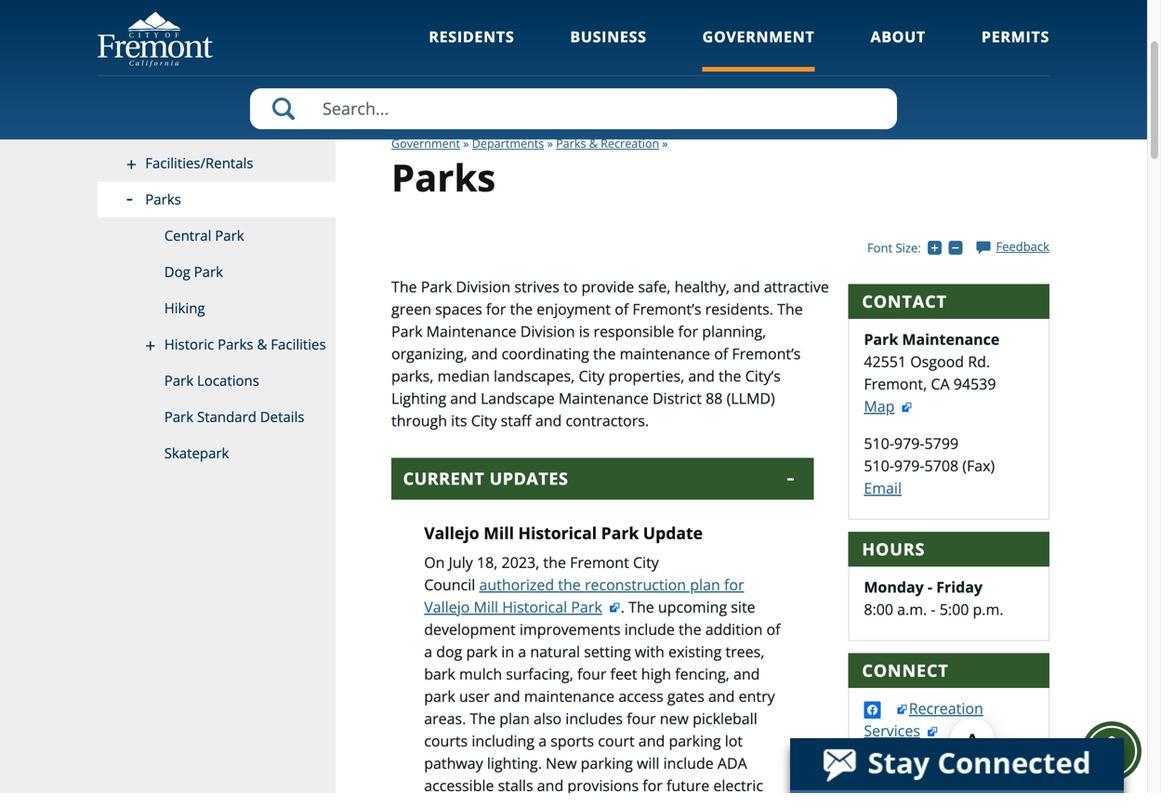 Task type: vqa. For each thing, say whether or not it's contained in the screenshot.
2nd » from the right
yes



Task type: describe. For each thing, give the bounding box(es) containing it.
is
[[579, 321, 590, 341]]

0 horizontal spatial maintenance
[[427, 321, 517, 341]]

details
[[260, 407, 305, 426]]

& inside government » departments » parks & recreation parks
[[589, 135, 598, 151]]

sports
[[551, 731, 594, 751]]

and up the median
[[472, 344, 498, 364]]

business
[[570, 27, 647, 47]]

Search text field
[[250, 88, 898, 129]]

0 vertical spatial government link
[[703, 27, 815, 72]]

18,
[[477, 552, 498, 572]]

coordinating
[[502, 344, 590, 364]]

fremont
[[570, 552, 630, 572]]

lot
[[725, 731, 743, 751]]

responsible
[[594, 321, 675, 341]]

recreation inside government » departments » parks & recreation parks
[[601, 135, 660, 151]]

feedback
[[997, 238, 1050, 255]]

median
[[438, 366, 490, 386]]

access
[[619, 686, 664, 706]]

for inside . the upcoming site development improvements include the addition of a dog park in a natural setting with existing trees, bark mulch surfacing, four feet high fencing, and park user and maintenance access gates and entry areas. the plan also includes four new pickleball courts including a sports court and parking lot pathway lighting. new parking will include ada accessible stalls and provisions for future
[[643, 775, 663, 793]]

government » departments » parks & recreation parks
[[392, 135, 660, 202]]

setting
[[584, 642, 631, 662]]

+
[[942, 239, 949, 256]]

fremont,
[[864, 374, 928, 394]]

authorized the reconstruction plan for vallejo mill historical park
[[424, 575, 745, 617]]

will
[[637, 753, 660, 773]]

dog park
[[164, 262, 223, 281]]

new
[[660, 709, 689, 729]]

and up 'pickleball'
[[709, 686, 735, 706]]

0 vertical spatial city
[[579, 366, 605, 386]]

map link
[[864, 396, 914, 416]]

0 horizontal spatial division
[[456, 277, 511, 297]]

landscapes,
[[494, 366, 575, 386]]

park down historic
[[164, 371, 194, 390]]

5708
[[925, 456, 959, 476]]

recreation services
[[864, 699, 984, 741]]

and right staff
[[536, 411, 562, 431]]

skatepark image
[[392, 0, 1051, 120]]

1 vertical spatial -
[[928, 577, 933, 597]]

email link
[[864, 478, 902, 498]]

vallejo mill historical park update
[[424, 522, 703, 544]]

a.m.
[[898, 600, 928, 620]]

facilities/rentals
[[145, 153, 254, 173]]

central
[[164, 226, 211, 245]]

mulch
[[459, 664, 502, 684]]

1 horizontal spatial a
[[518, 642, 527, 662]]

1 vertical spatial division
[[521, 321, 575, 341]]

to
[[564, 277, 578, 297]]

properties,
[[609, 366, 685, 386]]

skatepark
[[164, 444, 229, 463]]

authorized the reconstruction plan for vallejo mill historical park link
[[424, 575, 745, 617]]

development
[[424, 619, 516, 639]]

lighting
[[392, 388, 447, 408]]

standard
[[197, 407, 257, 426]]

through
[[392, 411, 447, 431]]

improvements
[[520, 619, 621, 639]]

park locations
[[164, 371, 259, 390]]

0 horizontal spatial government link
[[392, 135, 460, 151]]

columnusercontrol4 main content
[[392, 276, 833, 793]]

parks up central
[[145, 190, 181, 209]]

government for government » departments » parks & recreation parks
[[392, 135, 460, 151]]

parks link
[[98, 182, 336, 218]]

departments
[[472, 135, 544, 151]]

2023,
[[502, 552, 540, 572]]

parks,
[[392, 366, 434, 386]]

events
[[145, 117, 188, 136]]

includes
[[566, 709, 623, 729]]

0 vertical spatial parking
[[669, 731, 721, 751]]

0 vertical spatial -
[[963, 239, 967, 256]]

healthy,
[[675, 277, 730, 297]]

1 vertical spatial include
[[664, 753, 714, 773]]

high
[[642, 664, 672, 684]]

recreation services link
[[864, 699, 984, 741]]

size:
[[896, 239, 921, 256]]

plan inside 'authorized the reconstruction plan for vallejo mill historical park'
[[690, 575, 721, 595]]

historic parks & facilities
[[164, 335, 326, 354]]

planning,
[[702, 321, 767, 341]]

2 vertical spatial -
[[931, 600, 936, 620]]

and down new
[[537, 775, 564, 793]]

maintenance inside park maintenance 42551 osgood rd. fremont, ca  94539 map
[[903, 329, 1000, 349]]

osgood
[[911, 352, 965, 372]]

ada
[[718, 753, 748, 773]]

vallejo inside 'authorized the reconstruction plan for vallejo mill historical park'
[[424, 597, 470, 617]]

existing
[[669, 642, 722, 662]]

authorized
[[479, 575, 554, 595]]

2 » from the left
[[547, 135, 553, 151]]

in
[[502, 642, 514, 662]]

spaces
[[435, 299, 483, 319]]

2 979- from the top
[[895, 456, 925, 476]]

parks & recreation link
[[556, 135, 660, 151]]

0 vertical spatial four
[[578, 664, 607, 684]]

and up residents.
[[734, 277, 760, 297]]

2 510- from the top
[[864, 456, 895, 476]]

1 vertical spatial &
[[257, 335, 267, 354]]

park down green
[[392, 321, 423, 341]]

5:00
[[940, 600, 970, 620]]

facilities/rentals link
[[98, 146, 336, 182]]

landscape
[[481, 388, 555, 408]]

1 horizontal spatial maintenance
[[559, 388, 649, 408]]

user
[[459, 686, 490, 706]]

historic
[[164, 335, 214, 354]]

park standard details
[[164, 407, 305, 426]]

recreation inside recreation services
[[909, 699, 984, 719]]

gates
[[668, 686, 705, 706]]

enjoyment
[[537, 299, 611, 319]]

1 footer fb icon h image from the top
[[864, 702, 881, 719]]

dog
[[164, 262, 190, 281]]

font size:
[[868, 239, 921, 256]]



Task type: locate. For each thing, give the bounding box(es) containing it.
1 vertical spatial parking
[[581, 753, 633, 773]]

and up 88
[[689, 366, 715, 386]]

staff
[[501, 411, 532, 431]]

four down setting
[[578, 664, 607, 684]]

0 horizontal spatial &
[[257, 335, 267, 354]]

0 vertical spatial mill
[[484, 522, 514, 544]]

dog
[[436, 642, 463, 662]]

0 vertical spatial vallejo
[[424, 522, 480, 544]]

2 horizontal spatial maintenance
[[903, 329, 1000, 349]]

5799
[[925, 433, 959, 453]]

upcoming
[[658, 597, 727, 617]]

of
[[615, 299, 629, 319], [715, 344, 728, 364], [767, 619, 781, 639]]

including
[[472, 731, 535, 751]]

the down upcoming
[[679, 619, 702, 639]]

historical
[[519, 522, 597, 544], [502, 597, 568, 617]]

0 vertical spatial plan
[[690, 575, 721, 595]]

maintenance
[[620, 344, 711, 364], [524, 686, 615, 706]]

1 vertical spatial of
[[715, 344, 728, 364]]

park up 'skatepark'
[[164, 407, 194, 426]]

1 vertical spatial park
[[424, 686, 456, 706]]

stalls
[[498, 775, 534, 793]]

for down 'will'
[[643, 775, 663, 793]]

maintenance up properties,
[[620, 344, 711, 364]]

accessible
[[424, 775, 494, 793]]

510- down map
[[864, 433, 895, 453]]

» left departments link
[[463, 135, 469, 151]]

skatepark link
[[98, 436, 336, 472]]

0 horizontal spatial recreation
[[601, 135, 660, 151]]

the
[[392, 277, 417, 297], [778, 299, 803, 319], [629, 597, 655, 617], [470, 709, 496, 729]]

0 horizontal spatial park
[[424, 686, 456, 706]]

a down also
[[539, 731, 547, 751]]

hours
[[863, 538, 926, 561]]

park right dog
[[194, 262, 223, 281]]

the right .
[[629, 597, 655, 617]]

the down user
[[470, 709, 496, 729]]

the down attractive
[[778, 299, 803, 319]]

footer fb icon h image down services
[[864, 762, 881, 779]]

0 horizontal spatial parking
[[581, 753, 633, 773]]

the down responsible
[[593, 344, 616, 364]]

park up the fremont
[[601, 522, 639, 544]]

979- up 5708
[[895, 433, 925, 453]]

new
[[546, 753, 577, 773]]

1 » from the left
[[463, 135, 469, 151]]

& left facilities
[[257, 335, 267, 354]]

maintenance inside . the upcoming site development improvements include the addition of a dog park in a natural setting with existing trees, bark mulch surfacing, four feet high fencing, and park user and maintenance access gates and entry areas. the plan also includes four new pickleball courts including a sports court and parking lot pathway lighting. new parking will include ada accessible stalls and provisions for future
[[524, 686, 615, 706]]

addition
[[706, 619, 763, 639]]

its
[[451, 411, 467, 431]]

pickleball
[[693, 709, 758, 729]]

and down "trees,"
[[734, 664, 760, 684]]

facilities
[[271, 335, 326, 354]]

with
[[635, 642, 665, 662]]

plan inside . the upcoming site development improvements include the addition of a dog park in a natural setting with existing trees, bark mulch surfacing, four feet high fencing, and park user and maintenance access gates and entry areas. the plan also includes four new pickleball courts including a sports court and parking lot pathway lighting. new parking will include ada accessible stalls and provisions for future
[[500, 709, 530, 729]]

parks up locations
[[218, 335, 254, 354]]

for left planning,
[[679, 321, 699, 341]]

vallejo up the 'july'
[[424, 522, 480, 544]]

1 vertical spatial fremont's
[[732, 344, 801, 364]]

residents link
[[429, 27, 515, 72]]

areas.
[[424, 709, 466, 729]]

parks down departments link
[[392, 152, 496, 202]]

bark
[[424, 664, 456, 684]]

-
[[963, 239, 967, 256], [928, 577, 933, 597], [931, 600, 936, 620]]

- right +
[[963, 239, 967, 256]]

2 vertical spatial of
[[767, 619, 781, 639]]

maintenance inside the park division strives to provide safe, healthy, and attractive green spaces for the enjoyment of fremont's residents. the park maintenance division is responsible for planning, organizing, and coordinating the maintenance of fremont's parks, median landscapes, city properties, and the city's lighting and landscape maintenance district 88 (llmd) through its city staff and contractors.
[[620, 344, 711, 364]]

maintenance up osgood
[[903, 329, 1000, 349]]

1 horizontal spatial &
[[589, 135, 598, 151]]

0 vertical spatial maintenance
[[620, 344, 711, 364]]

0 horizontal spatial plan
[[500, 709, 530, 729]]

- left friday
[[928, 577, 933, 597]]

1 horizontal spatial maintenance
[[620, 344, 711, 364]]

updates
[[490, 467, 569, 490]]

the down the fremont
[[558, 575, 581, 595]]

979- up email link
[[895, 456, 925, 476]]

city up reconstruction
[[633, 552, 659, 572]]

government
[[703, 27, 815, 47], [392, 135, 460, 151]]

0 vertical spatial of
[[615, 299, 629, 319]]

attractive
[[764, 277, 830, 297]]

parking down new
[[669, 731, 721, 751]]

strives
[[515, 277, 560, 297]]

services
[[864, 721, 921, 741]]

1 vertical spatial footer fb icon h image
[[864, 762, 881, 779]]

1 vertical spatial plan
[[500, 709, 530, 729]]

current updates
[[403, 467, 569, 490]]

510- up email
[[864, 456, 895, 476]]

the down vallejo mill historical park update
[[544, 552, 566, 572]]

park standard details link
[[98, 399, 336, 436]]

of down planning,
[[715, 344, 728, 364]]

of right addition
[[767, 619, 781, 639]]

stay connected image
[[791, 739, 1123, 791]]

0 horizontal spatial of
[[615, 299, 629, 319]]

.
[[621, 597, 625, 617]]

of up responsible
[[615, 299, 629, 319]]

0 horizontal spatial four
[[578, 664, 607, 684]]

maintenance
[[427, 321, 517, 341], [903, 329, 1000, 349], [559, 388, 649, 408]]

fencing,
[[676, 664, 730, 684]]

mill inside 'authorized the reconstruction plan for vallejo mill historical park'
[[474, 597, 499, 617]]

1 horizontal spatial parking
[[669, 731, 721, 751]]

a left dog
[[424, 642, 433, 662]]

parks down search text field
[[556, 135, 586, 151]]

four down access
[[627, 709, 656, 729]]

+ link
[[928, 239, 949, 256]]

division up spaces
[[456, 277, 511, 297]]

- link
[[949, 239, 967, 256]]

1 vertical spatial four
[[627, 709, 656, 729]]

0 vertical spatial recreation
[[601, 135, 660, 151]]

recreation down search text field
[[601, 135, 660, 151]]

the down strives
[[510, 299, 533, 319]]

future
[[667, 775, 710, 793]]

email
[[864, 478, 902, 498]]

0 vertical spatial fremont's
[[633, 299, 702, 319]]

1 horizontal spatial recreation
[[909, 699, 984, 719]]

0 vertical spatial footer fb icon h image
[[864, 702, 881, 719]]

fremont's up city's
[[732, 344, 801, 364]]

the up 88
[[719, 366, 742, 386]]

about link
[[871, 27, 926, 72]]

1 vertical spatial maintenance
[[524, 686, 615, 706]]

1 horizontal spatial »
[[547, 135, 553, 151]]

events link
[[98, 109, 336, 146]]

monday - friday 8:00 a.m. - 5:00 p.m.
[[864, 577, 1004, 620]]

historical inside 'authorized the reconstruction plan for vallejo mill historical park'
[[502, 597, 568, 617]]

0 vertical spatial historical
[[519, 522, 597, 544]]

maintenance up contractors.
[[559, 388, 649, 408]]

hiking link
[[98, 291, 336, 327]]

1 vertical spatial city
[[471, 411, 497, 431]]

for right spaces
[[486, 299, 506, 319]]

1 horizontal spatial park
[[466, 642, 498, 662]]

1 horizontal spatial city
[[579, 366, 605, 386]]

historical down the authorized
[[502, 597, 568, 617]]

for inside 'authorized the reconstruction plan for vallejo mill historical park'
[[724, 575, 745, 595]]

historical up on july 18, 2023, the fremont city council
[[519, 522, 597, 544]]

0 vertical spatial include
[[625, 619, 675, 639]]

0 vertical spatial 979-
[[895, 433, 925, 453]]

rd.
[[968, 352, 991, 372]]

&
[[589, 135, 598, 151], [257, 335, 267, 354]]

reconstruction
[[585, 575, 687, 595]]

42551
[[864, 352, 907, 372]]

central park
[[164, 226, 244, 245]]

. the upcoming site development improvements include the addition of a dog park in a natural setting with existing trees, bark mulch surfacing, four feet high fencing, and park user and maintenance access gates and entry areas. the plan also includes four new pickleball courts including a sports court and parking lot pathway lighting. new parking will include ada accessible stalls and provisions for future 
[[424, 597, 781, 793]]

0 vertical spatial park
[[466, 642, 498, 662]]

font size: link
[[868, 239, 921, 256]]

1 vertical spatial government link
[[392, 135, 460, 151]]

0 horizontal spatial maintenance
[[524, 686, 615, 706]]

1 vallejo from the top
[[424, 522, 480, 544]]

footer fb icon h image
[[864, 702, 881, 719], [864, 762, 881, 779]]

parking up provisions
[[581, 753, 633, 773]]

0 horizontal spatial »
[[463, 135, 469, 151]]

1 horizontal spatial division
[[521, 321, 575, 341]]

1 horizontal spatial of
[[715, 344, 728, 364]]

natural
[[530, 642, 580, 662]]

park down bark
[[424, 686, 456, 706]]

the inside 'authorized the reconstruction plan for vallejo mill historical park'
[[558, 575, 581, 595]]

dog park link
[[98, 254, 336, 291]]

vallejo down council
[[424, 597, 470, 617]]

green
[[392, 299, 432, 319]]

the inside . the upcoming site development improvements include the addition of a dog park in a natural setting with existing trees, bark mulch surfacing, four feet high fencing, and park user and maintenance access gates and entry areas. the plan also includes four new pickleball courts including a sports court and parking lot pathway lighting. new parking will include ada accessible stalls and provisions for future
[[679, 619, 702, 639]]

park down the "parks" link
[[215, 226, 244, 245]]

also
[[534, 709, 562, 729]]

park up mulch
[[466, 642, 498, 662]]

1 vertical spatial recreation
[[909, 699, 984, 719]]

0 horizontal spatial a
[[424, 642, 433, 662]]

font
[[868, 239, 893, 256]]

division up 'coordinating'
[[521, 321, 575, 341]]

0 horizontal spatial city
[[471, 411, 497, 431]]

1 vertical spatial 979-
[[895, 456, 925, 476]]

0 horizontal spatial government
[[392, 135, 460, 151]]

0 vertical spatial government
[[703, 27, 815, 47]]

a right in
[[518, 642, 527, 662]]

- left 5:00
[[931, 600, 936, 620]]

park
[[215, 226, 244, 245], [194, 262, 223, 281], [421, 277, 452, 297], [392, 321, 423, 341], [864, 329, 899, 349], [164, 371, 194, 390], [164, 407, 194, 426], [601, 522, 639, 544], [571, 597, 602, 617]]

1 vertical spatial historical
[[502, 597, 568, 617]]

division
[[456, 277, 511, 297], [521, 321, 575, 341]]

mill up the development
[[474, 597, 499, 617]]

0 vertical spatial &
[[589, 135, 598, 151]]

departments link
[[472, 135, 544, 151]]

94539
[[954, 374, 997, 394]]

government inside government » departments » parks & recreation parks
[[392, 135, 460, 151]]

and up 'will'
[[639, 731, 665, 751]]

hiking
[[164, 299, 205, 318]]

feet
[[611, 664, 638, 684]]

courts
[[424, 731, 468, 751]]

city right its
[[471, 411, 497, 431]]

1 510- from the top
[[864, 433, 895, 453]]

park inside 'authorized the reconstruction plan for vallejo mill historical park'
[[571, 597, 602, 617]]

1 horizontal spatial four
[[627, 709, 656, 729]]

city down is
[[579, 366, 605, 386]]

1 horizontal spatial plan
[[690, 575, 721, 595]]

surfacing,
[[506, 664, 574, 684]]

vallejo
[[424, 522, 480, 544], [424, 597, 470, 617]]

and down the median
[[450, 388, 477, 408]]

the up green
[[392, 277, 417, 297]]

on july 18, 2023, the fremont city council
[[424, 552, 659, 595]]

district
[[653, 388, 702, 408]]

plan up the "including"
[[500, 709, 530, 729]]

& down search text field
[[589, 135, 598, 151]]

friday
[[937, 577, 983, 597]]

0 horizontal spatial fremont's
[[633, 299, 702, 319]]

include up future
[[664, 753, 714, 773]]

1 horizontal spatial government link
[[703, 27, 815, 72]]

for up site
[[724, 575, 745, 595]]

maintenance down spaces
[[427, 321, 517, 341]]

plan up upcoming
[[690, 575, 721, 595]]

fremont's down safe,
[[633, 299, 702, 319]]

mill
[[484, 522, 514, 544], [474, 597, 499, 617]]

1 horizontal spatial government
[[703, 27, 815, 47]]

maintenance up also
[[524, 686, 615, 706]]

lighting.
[[487, 753, 542, 773]]

2 horizontal spatial of
[[767, 619, 781, 639]]

1 vertical spatial government
[[392, 135, 460, 151]]

recreation
[[601, 135, 660, 151], [909, 699, 984, 719]]

979-
[[895, 433, 925, 453], [895, 456, 925, 476]]

recreation down connect
[[909, 699, 984, 719]]

» down search text field
[[547, 135, 553, 151]]

2 footer fb icon h image from the top
[[864, 762, 881, 779]]

provide
[[582, 277, 635, 297]]

p.m.
[[973, 600, 1004, 620]]

include up with
[[625, 619, 675, 639]]

council
[[424, 575, 476, 595]]

mill up 18,
[[484, 522, 514, 544]]

1 vertical spatial vallejo
[[424, 597, 470, 617]]

1 vertical spatial 510-
[[864, 456, 895, 476]]

of inside . the upcoming site development improvements include the addition of a dog park in a natural setting with existing trees, bark mulch surfacing, four feet high fencing, and park user and maintenance access gates and entry areas. the plan also includes four new pickleball courts including a sports court and parking lot pathway lighting. new parking will include ada accessible stalls and provisions for future
[[767, 619, 781, 639]]

contact
[[863, 290, 948, 313]]

footer fb icon h image up services
[[864, 702, 881, 719]]

(fax)
[[963, 456, 995, 476]]

feedback link
[[977, 238, 1050, 255]]

2 vallejo from the top
[[424, 597, 470, 617]]

2 horizontal spatial a
[[539, 731, 547, 751]]

1 979- from the top
[[895, 433, 925, 453]]

organizing,
[[392, 344, 468, 364]]

2 vertical spatial city
[[633, 552, 659, 572]]

business link
[[570, 27, 647, 72]]

park up 42551
[[864, 329, 899, 349]]

park up spaces
[[421, 277, 452, 297]]

the inside on july 18, 2023, the fremont city council
[[544, 552, 566, 572]]

four
[[578, 664, 607, 684], [627, 709, 656, 729]]

2 horizontal spatial city
[[633, 552, 659, 572]]

current
[[403, 467, 485, 490]]

0 vertical spatial 510-
[[864, 433, 895, 453]]

government for government
[[703, 27, 815, 47]]

city inside on july 18, 2023, the fremont city council
[[633, 552, 659, 572]]

government link
[[703, 27, 815, 72], [392, 135, 460, 151]]

park up 'improvements'
[[571, 597, 602, 617]]

park inside park maintenance 42551 osgood rd. fremont, ca  94539 map
[[864, 329, 899, 349]]

1 vertical spatial mill
[[474, 597, 499, 617]]

about
[[871, 27, 926, 47]]

park
[[466, 642, 498, 662], [424, 686, 456, 706]]

and right user
[[494, 686, 520, 706]]

1 horizontal spatial fremont's
[[732, 344, 801, 364]]

0 vertical spatial division
[[456, 277, 511, 297]]

monday
[[864, 577, 924, 597]]



